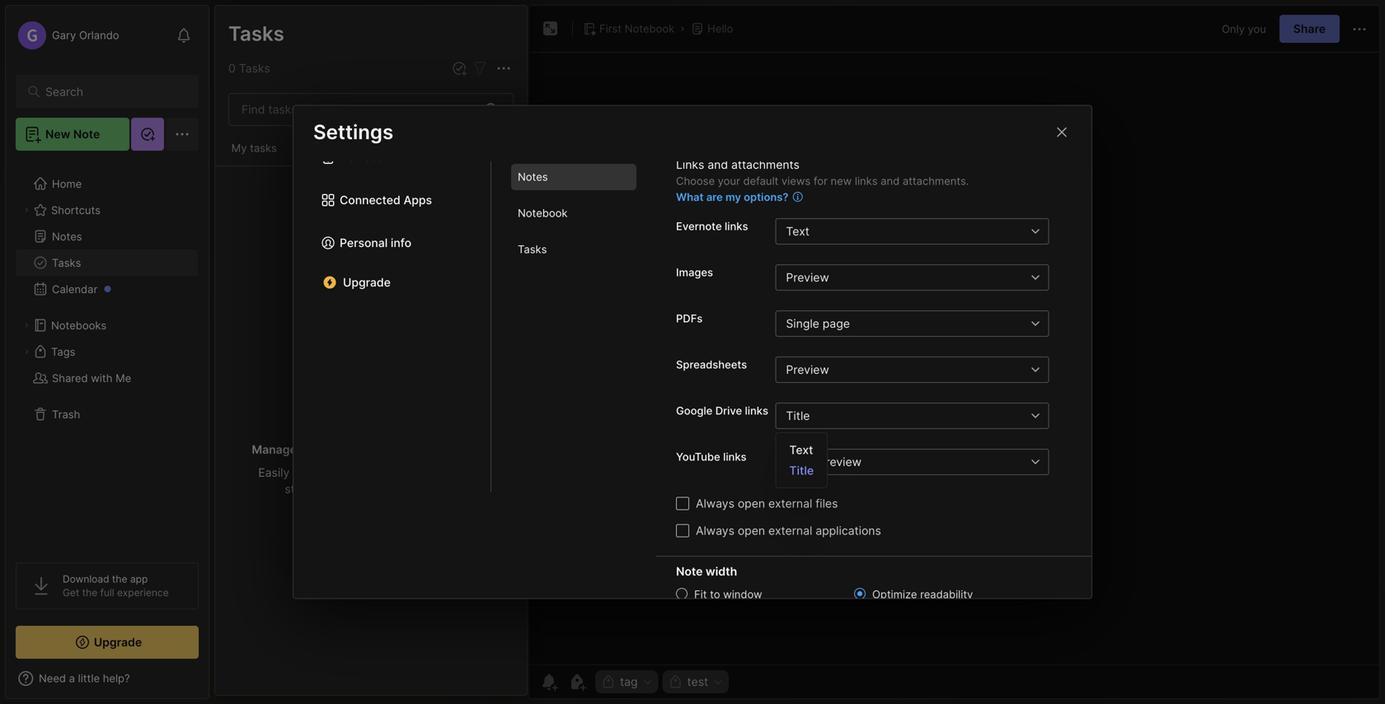 Task type: vqa. For each thing, say whether or not it's contained in the screenshot.


Task type: describe. For each thing, give the bounding box(es) containing it.
preview button for spreadsheets
[[775, 357, 1023, 383]]

preview
[[819, 456, 862, 470]]

choose your default views for new links and attachments.
[[676, 175, 969, 188]]

choose
[[676, 175, 715, 188]]

assigned
[[435, 466, 484, 480]]

and inside "easily sort by due date, note, or assigned status using this view and more"
[[406, 483, 426, 497]]

attachments
[[731, 158, 800, 172]]

notes
[[238, 61, 268, 75]]

date,
[[358, 466, 386, 480]]

images
[[676, 266, 713, 279]]

files
[[816, 497, 838, 511]]

app
[[130, 574, 148, 586]]

views
[[782, 175, 811, 188]]

expand note image
[[541, 19, 561, 39]]

shared with me
[[52, 372, 131, 385]]

more
[[430, 483, 457, 497]]

using
[[322, 483, 351, 497]]

links
[[676, 158, 704, 172]]

only
[[1222, 22, 1245, 35]]

new
[[831, 175, 852, 188]]

Choose default view option for Evernote links field
[[775, 218, 1072, 245]]

0 vertical spatial tag
[[309, 156, 324, 168]]

preview for images
[[786, 271, 829, 285]]

share
[[1294, 22, 1326, 36]]

manage
[[252, 443, 297, 457]]

and up your
[[708, 158, 728, 172]]

my
[[726, 191, 741, 204]]

Always open external files checkbox
[[676, 498, 689, 511]]

new
[[45, 127, 70, 141]]

connected
[[340, 193, 401, 207]]

option group containing fit to window
[[676, 587, 1013, 691]]

Note Editor text field
[[529, 52, 1379, 665]]

this
[[354, 483, 374, 497]]

external for applications
[[768, 524, 812, 538]]

expand notebooks image
[[21, 321, 31, 331]]

small preview button
[[775, 449, 1023, 476]]

always open external applications
[[696, 524, 881, 538]]

add tag image
[[567, 673, 587, 693]]

hello inside button
[[708, 22, 733, 35]]

tasks button
[[16, 250, 198, 276]]

title inside 'dropdown list' menu
[[789, 464, 814, 478]]

personal
[[340, 236, 388, 250]]

new task image
[[451, 60, 468, 77]]

first notebook
[[599, 22, 675, 35]]

text link
[[776, 440, 827, 461]]

note,
[[389, 466, 417, 480]]

are
[[706, 191, 723, 204]]

add a reminder image
[[539, 673, 559, 693]]

or
[[420, 466, 432, 480]]

place
[[460, 443, 490, 457]]

1 vertical spatial hello
[[232, 115, 258, 128]]

notebooks link
[[16, 313, 198, 339]]

sort
[[293, 466, 315, 480]]

Search text field
[[45, 84, 177, 100]]

0 vertical spatial the
[[112, 574, 127, 586]]

nov for nov 21, 2023
[[232, 260, 250, 272]]

tasks tab
[[511, 237, 637, 263]]

single page
[[786, 317, 850, 331]]

my
[[231, 142, 247, 155]]

my tasks
[[231, 142, 277, 155]]

tag inside button
[[620, 676, 638, 690]]

with
[[91, 372, 112, 385]]

google
[[676, 405, 713, 418]]

links right new
[[855, 175, 878, 188]]

status
[[285, 483, 318, 497]]

small preview
[[786, 456, 862, 470]]

note inside main element
[[73, 127, 100, 141]]

full
[[100, 587, 114, 599]]

open for always open external applications
[[738, 524, 765, 538]]

download
[[63, 574, 109, 586]]

first notebook button
[[580, 17, 678, 40]]

get
[[63, 587, 79, 599]]

share button
[[1280, 15, 1340, 43]]

trash
[[52, 408, 80, 421]]

manage and organize tasks all in one place
[[252, 443, 490, 457]]

settings
[[313, 120, 393, 144]]

new note
[[45, 127, 100, 141]]

notes tab
[[511, 164, 637, 190]]

external for files
[[768, 497, 812, 511]]

test button
[[663, 671, 729, 694]]

all
[[408, 443, 420, 457]]

only you
[[1222, 22, 1266, 35]]

tags
[[51, 346, 75, 358]]

this is a test
[[232, 132, 296, 145]]

expand tags image
[[21, 347, 31, 357]]

what
[[676, 191, 704, 204]]

1 vertical spatial test
[[340, 156, 358, 168]]

hello button
[[688, 17, 737, 40]]

and left attachments.
[[881, 175, 900, 188]]

test inside button
[[687, 676, 708, 690]]

tab list for links and attachments
[[491, 55, 656, 493]]

tab list for notes
[[294, 55, 491, 493]]

title button
[[775, 403, 1023, 430]]

links right drive
[[745, 405, 768, 418]]

Fit to window radio
[[676, 589, 688, 600]]

1 horizontal spatial notes
[[228, 21, 284, 45]]

evernote
[[676, 220, 722, 233]]

trash link
[[16, 402, 198, 428]]

easily sort by due date, note, or assigned status using this view and more
[[258, 466, 484, 497]]

options?
[[744, 191, 789, 204]]

0 vertical spatial test
[[276, 132, 296, 145]]

tasks inside "button"
[[52, 257, 81, 269]]

organize
[[323, 443, 372, 457]]

tags button
[[16, 339, 198, 365]]

apps
[[404, 193, 432, 207]]

one
[[436, 443, 457, 457]]



Task type: locate. For each thing, give the bounding box(es) containing it.
note up fit to window radio
[[676, 565, 703, 579]]

fit
[[694, 589, 707, 602]]

row group
[[215, 167, 527, 510]]

tooltip
[[412, 19, 595, 52]]

nov 28, 2023
[[232, 156, 295, 168]]

nov for nov 28, 2023
[[232, 156, 250, 168]]

tag
[[309, 156, 324, 168], [620, 676, 638, 690]]

always right always open external applications "option"
[[696, 524, 735, 538]]

upgrade button down info at left top
[[313, 270, 471, 296]]

Choose default view option for Spreadsheets field
[[775, 357, 1072, 383]]

0 vertical spatial 2023
[[271, 156, 295, 168]]

upgrade down personal
[[343, 276, 391, 290]]

spreadsheets
[[676, 359, 747, 371]]

21,
[[253, 260, 266, 272]]

for
[[814, 175, 828, 188]]

notes up notebook 'tab'
[[518, 171, 548, 184]]

readability
[[920, 589, 973, 602]]

shared with me link
[[16, 365, 198, 392]]

and
[[708, 158, 728, 172], [881, 175, 900, 188], [300, 443, 320, 457], [406, 483, 426, 497]]

2023 for nov 28, 2023
[[271, 156, 295, 168]]

1 vertical spatial nov
[[232, 260, 250, 272]]

0 vertical spatial tasks
[[250, 142, 277, 155]]

width
[[706, 565, 737, 579]]

always
[[696, 497, 735, 511], [696, 524, 735, 538]]

my tasks button
[[215, 133, 293, 166]]

Find tasks… text field
[[232, 96, 476, 123]]

preview inside choose default view option for images field
[[786, 271, 829, 285]]

None search field
[[45, 82, 177, 101]]

0 vertical spatial preview button
[[775, 265, 1023, 291]]

title inside button
[[786, 409, 810, 423]]

tasks inside tab
[[518, 243, 547, 256]]

1 vertical spatial upgrade button
[[16, 627, 199, 660]]

upgrade
[[343, 276, 391, 290], [94, 636, 142, 650]]

1 horizontal spatial upgrade
[[343, 276, 391, 290]]

youtube links
[[676, 451, 747, 464]]

Always open external applications checkbox
[[676, 525, 689, 538]]

tasks right the 0 on the top of the page
[[239, 61, 270, 75]]

is
[[256, 132, 264, 145]]

easily
[[258, 466, 290, 480]]

preview button for images
[[775, 265, 1023, 291]]

main element
[[0, 0, 214, 705]]

notebook tab
[[511, 200, 637, 227]]

home
[[52, 177, 82, 190]]

tab list
[[294, 55, 491, 493], [491, 55, 656, 493]]

test right tag button
[[687, 676, 708, 690]]

2 horizontal spatial notes
[[518, 171, 548, 184]]

shortcuts
[[51, 204, 100, 217]]

notebook right first
[[625, 22, 675, 35]]

1 preview from the top
[[786, 271, 829, 285]]

test right a
[[276, 132, 296, 145]]

notes down shortcuts
[[52, 230, 82, 243]]

text down options? at top right
[[786, 225, 810, 239]]

2 external from the top
[[768, 524, 812, 538]]

preview button down the text button
[[775, 265, 1023, 291]]

preview up single
[[786, 271, 829, 285]]

tab list containing notes
[[491, 55, 656, 493]]

and up the sort
[[300, 443, 320, 457]]

open up always open external applications
[[738, 497, 765, 511]]

0 horizontal spatial upgrade
[[94, 636, 142, 650]]

what are my options?
[[676, 191, 789, 204]]

and down or at left
[[406, 483, 426, 497]]

tag left devices
[[309, 156, 324, 168]]

preview button
[[775, 265, 1023, 291], [775, 357, 1023, 383]]

text up title link
[[789, 444, 813, 458]]

preview inside preview field
[[786, 363, 829, 377]]

preview down single
[[786, 363, 829, 377]]

always for always open external files
[[696, 497, 735, 511]]

nov left 21,
[[232, 260, 250, 272]]

preview
[[786, 271, 829, 285], [786, 363, 829, 377]]

notebook inside button
[[625, 22, 675, 35]]

note window element
[[529, 5, 1380, 700]]

notebook down notes tab on the top of page
[[518, 207, 568, 220]]

1 vertical spatial preview button
[[775, 357, 1023, 383]]

2 open from the top
[[738, 524, 765, 538]]

0 vertical spatial always
[[696, 497, 735, 511]]

0 horizontal spatial upgrade button
[[16, 627, 199, 660]]

by
[[318, 466, 331, 480]]

shared
[[52, 372, 88, 385]]

upgrade for the upgrade popup button to the right
[[343, 276, 391, 290]]

1 vertical spatial tasks
[[375, 443, 405, 457]]

a
[[267, 132, 273, 145]]

2 horizontal spatial test
[[687, 676, 708, 690]]

0 vertical spatial upgrade button
[[313, 270, 471, 296]]

this
[[232, 132, 253, 145]]

upgrade button inside main element
[[16, 627, 199, 660]]

download the app get the full experience
[[63, 574, 169, 599]]

optimize
[[872, 589, 917, 602]]

0 horizontal spatial notebook
[[518, 207, 568, 220]]

hello
[[708, 22, 733, 35], [232, 115, 258, 128]]

tasks up calendar
[[52, 257, 81, 269]]

Choose default view option for PDFs field
[[775, 311, 1072, 337]]

external
[[768, 497, 812, 511], [768, 524, 812, 538]]

1 preview button from the top
[[775, 265, 1023, 291]]

me
[[115, 372, 131, 385]]

shortcuts button
[[16, 197, 198, 223]]

upgrade button down the full
[[16, 627, 199, 660]]

1 vertical spatial note
[[676, 565, 703, 579]]

the down download
[[82, 587, 97, 599]]

0 vertical spatial title
[[786, 409, 810, 423]]

notes up notes
[[228, 21, 284, 45]]

Choose default view option for Images field
[[775, 265, 1072, 291]]

window
[[723, 589, 762, 602]]

0 vertical spatial external
[[768, 497, 812, 511]]

0 horizontal spatial tag
[[309, 156, 324, 168]]

0 horizontal spatial note
[[73, 127, 100, 141]]

0 vertical spatial note
[[73, 127, 100, 141]]

1 horizontal spatial upgrade button
[[313, 270, 471, 296]]

0 vertical spatial preview
[[786, 271, 829, 285]]

text for text
[[786, 225, 810, 239]]

1 tab list from the left
[[294, 55, 491, 493]]

text for text title
[[789, 444, 813, 458]]

0 vertical spatial notes
[[228, 21, 284, 45]]

notes inside notes link
[[52, 230, 82, 243]]

tasks down notebook 'tab'
[[518, 243, 547, 256]]

text inside button
[[786, 225, 810, 239]]

0 vertical spatial open
[[738, 497, 765, 511]]

row group containing manage and organize tasks all in one place
[[215, 167, 527, 510]]

the up the full
[[112, 574, 127, 586]]

2 preview button from the top
[[775, 357, 1023, 383]]

0 vertical spatial text
[[786, 225, 810, 239]]

small
[[786, 456, 816, 470]]

0 horizontal spatial test
[[276, 132, 296, 145]]

1 open from the top
[[738, 497, 765, 511]]

0 vertical spatial nov
[[232, 156, 250, 168]]

page
[[823, 317, 850, 331]]

2023
[[271, 156, 295, 168], [269, 260, 293, 272]]

1 horizontal spatial the
[[112, 574, 127, 586]]

28,
[[253, 156, 268, 168]]

notebooks
[[51, 319, 107, 332]]

2023 right 28,
[[271, 156, 295, 168]]

2 vertical spatial notes
[[52, 230, 82, 243]]

text button
[[775, 218, 1023, 245]]

1 vertical spatial title
[[789, 464, 814, 478]]

single page button
[[775, 311, 1023, 337]]

in
[[423, 443, 433, 457]]

1 horizontal spatial test
[[340, 156, 358, 168]]

2 nov from the top
[[232, 260, 250, 272]]

0 vertical spatial hello
[[708, 22, 733, 35]]

text
[[786, 225, 810, 239], [789, 444, 813, 458]]

tree
[[6, 161, 209, 548]]

2 tab list from the left
[[491, 55, 656, 493]]

youtube
[[676, 451, 720, 464]]

title link
[[776, 461, 827, 482]]

none search field inside main element
[[45, 82, 177, 101]]

1 always from the top
[[696, 497, 735, 511]]

notes inside notes tab
[[518, 171, 548, 184]]

1 vertical spatial open
[[738, 524, 765, 538]]

view
[[377, 483, 403, 497]]

info
[[391, 236, 412, 250]]

always open external files
[[696, 497, 838, 511]]

0 horizontal spatial the
[[82, 587, 97, 599]]

always for always open external applications
[[696, 524, 735, 538]]

links right youtube in the bottom of the page
[[723, 451, 747, 464]]

2023 right 21,
[[269, 260, 293, 272]]

1 horizontal spatial tasks
[[375, 443, 405, 457]]

1 vertical spatial upgrade
[[94, 636, 142, 650]]

external up always open external applications
[[768, 497, 812, 511]]

open for always open external files
[[738, 497, 765, 511]]

experience
[[117, 587, 169, 599]]

0 horizontal spatial hello
[[232, 115, 258, 128]]

to
[[710, 589, 720, 602]]

tree inside main element
[[6, 161, 209, 548]]

1 vertical spatial external
[[768, 524, 812, 538]]

1 horizontal spatial note
[[676, 565, 703, 579]]

title up text link
[[786, 409, 810, 423]]

personal info
[[340, 236, 412, 250]]

1 vertical spatial 2023
[[269, 260, 293, 272]]

1 vertical spatial tag
[[620, 676, 638, 690]]

1 vertical spatial text
[[789, 444, 813, 458]]

preview for spreadsheets
[[786, 363, 829, 377]]

nov 21, 2023
[[232, 260, 293, 272]]

upgrade inside main element
[[94, 636, 142, 650]]

title
[[786, 409, 810, 423], [789, 464, 814, 478]]

Optimize readability radio
[[854, 589, 866, 600]]

text inside "text title"
[[789, 444, 813, 458]]

tag right add tag image
[[620, 676, 638, 690]]

dropdown list menu
[[776, 440, 827, 482]]

note right new
[[73, 127, 100, 141]]

notes link
[[16, 223, 198, 250]]

tree containing home
[[6, 161, 209, 548]]

upgrade for the upgrade popup button inside main element
[[94, 636, 142, 650]]

1 vertical spatial always
[[696, 524, 735, 538]]

1 horizontal spatial tag
[[620, 676, 638, 690]]

optimize readability
[[872, 589, 973, 602]]

1 vertical spatial notes
[[518, 171, 548, 184]]

open down always open external files
[[738, 524, 765, 538]]

0 horizontal spatial notes
[[52, 230, 82, 243]]

fit to window
[[694, 589, 762, 602]]

upgrade down the full
[[94, 636, 142, 650]]

tab list containing devices
[[294, 55, 491, 493]]

Choose default view option for YouTube links field
[[775, 449, 1072, 476]]

2 notes
[[228, 61, 268, 75]]

pdfs
[[676, 312, 703, 325]]

calendar
[[52, 283, 98, 296]]

due
[[335, 466, 355, 480]]

external down always open external files
[[768, 524, 812, 538]]

1 horizontal spatial hello
[[708, 22, 733, 35]]

drive
[[715, 405, 742, 418]]

2 preview from the top
[[786, 363, 829, 377]]

links
[[855, 175, 878, 188], [725, 220, 748, 233], [745, 405, 768, 418], [723, 451, 747, 464]]

0 horizontal spatial tasks
[[250, 142, 277, 155]]

note
[[73, 127, 100, 141], [676, 565, 703, 579]]

first
[[599, 22, 622, 35]]

1 external from the top
[[768, 497, 812, 511]]

0 vertical spatial upgrade
[[343, 276, 391, 290]]

1 vertical spatial notebook
[[518, 207, 568, 220]]

attachments.
[[903, 175, 969, 188]]

0
[[228, 61, 236, 75]]

nov down my
[[232, 156, 250, 168]]

notebook inside 'tab'
[[518, 207, 568, 220]]

1 nov from the top
[[232, 156, 250, 168]]

1 vertical spatial the
[[82, 587, 97, 599]]

Choose default view option for Google Drive links field
[[775, 403, 1072, 430]]

open
[[738, 497, 765, 511], [738, 524, 765, 538]]

upgrade button
[[313, 270, 471, 296], [16, 627, 199, 660]]

2 vertical spatial test
[[687, 676, 708, 690]]

title down text link
[[789, 464, 814, 478]]

tasks up notes
[[228, 21, 284, 46]]

always right always open external files option
[[696, 497, 735, 511]]

you
[[1248, 22, 1266, 35]]

2 always from the top
[[696, 524, 735, 538]]

1 horizontal spatial notebook
[[625, 22, 675, 35]]

single
[[786, 317, 819, 331]]

preview button up title button
[[775, 357, 1023, 383]]

2023 for nov 21, 2023
[[269, 260, 293, 272]]

option group
[[676, 587, 1013, 691]]

1 vertical spatial preview
[[786, 363, 829, 377]]

tasks
[[250, 142, 277, 155], [375, 443, 405, 457]]

0 vertical spatial notebook
[[625, 22, 675, 35]]

devices
[[340, 150, 384, 164]]

tasks inside button
[[250, 142, 277, 155]]

test down 'settings'
[[340, 156, 358, 168]]

close image
[[1052, 122, 1072, 142]]

links down my
[[725, 220, 748, 233]]



